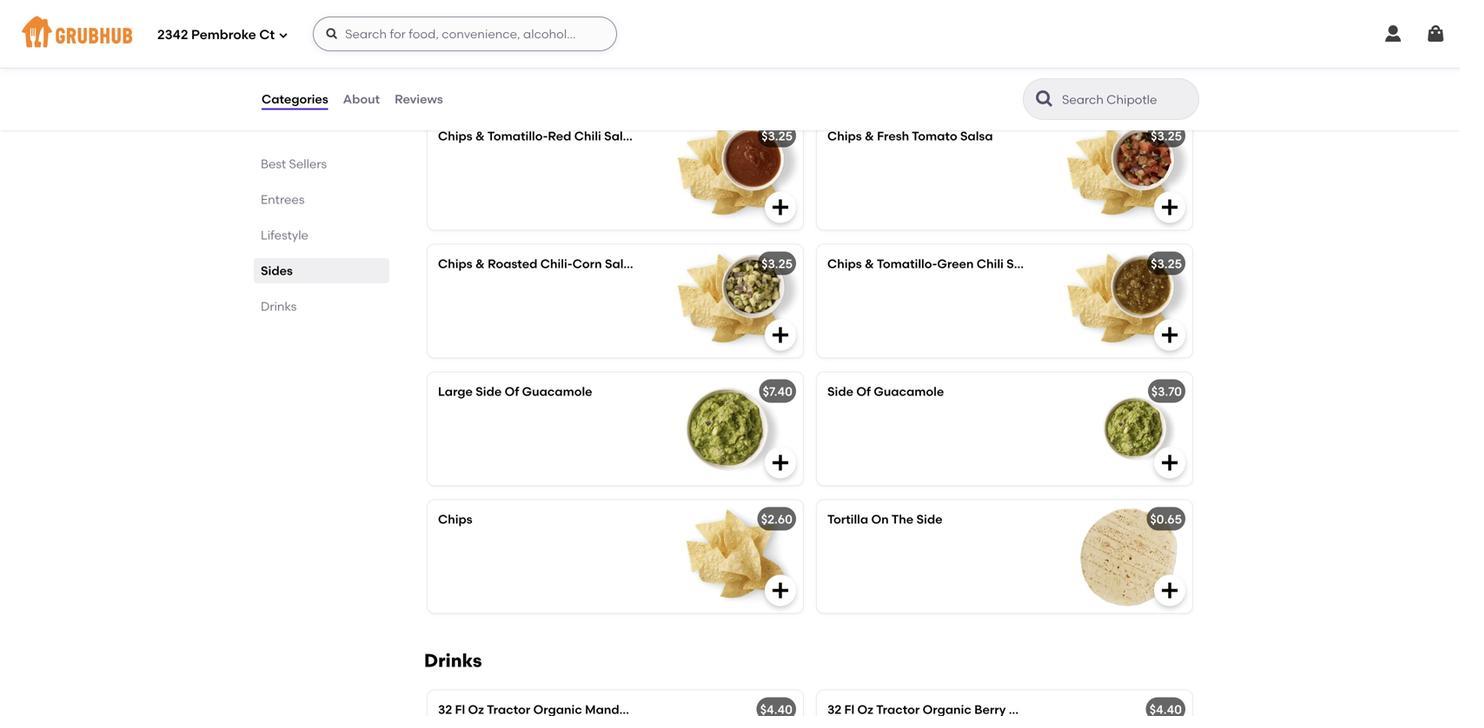 Task type: locate. For each thing, give the bounding box(es) containing it.
0 horizontal spatial chili
[[575, 129, 602, 143]]

svg image
[[1383, 23, 1404, 44], [1426, 23, 1447, 44], [770, 69, 791, 90], [1160, 69, 1181, 90], [770, 197, 791, 218], [770, 452, 791, 473], [1160, 452, 1181, 473]]

0 horizontal spatial tomatillo-
[[488, 129, 548, 143]]

chips & tomatillo-green chili salsa image
[[1063, 245, 1193, 358]]

large
[[438, 1, 473, 16], [438, 384, 473, 399]]

salsa
[[604, 129, 637, 143], [961, 129, 993, 143], [605, 256, 638, 271], [1007, 256, 1040, 271]]

drinks
[[261, 299, 297, 314], [424, 650, 482, 672]]

on
[[872, 512, 889, 527]]

svg image for chips & roasted chili-corn salsa
[[770, 325, 791, 345]]

svg image for large side of guacamole image
[[770, 452, 791, 473]]

chili for green
[[977, 256, 1004, 271]]

salsa right green
[[1007, 256, 1040, 271]]

chili
[[575, 129, 602, 143], [977, 256, 1004, 271]]

1 vertical spatial drinks
[[424, 650, 482, 672]]

svg image for large side of queso blanco image
[[770, 69, 791, 90]]

chili right red
[[575, 129, 602, 143]]

1 horizontal spatial guacamole
[[874, 384, 944, 399]]

chips & tomatillo-red chili salsa image
[[673, 117, 803, 230]]

1 vertical spatial tomatillo-
[[877, 256, 938, 271]]

drinks tab
[[261, 297, 383, 316]]

0 vertical spatial large
[[438, 1, 473, 16]]

sides
[[261, 263, 293, 278]]

salsa right tomato
[[961, 129, 993, 143]]

salsa right corn
[[605, 256, 638, 271]]

chili for red
[[575, 129, 602, 143]]

& right reviews button
[[476, 129, 485, 143]]

0 horizontal spatial drinks
[[261, 299, 297, 314]]

0 vertical spatial chili
[[575, 129, 602, 143]]

1 horizontal spatial chili
[[977, 256, 1004, 271]]

svg image
[[325, 27, 339, 41], [278, 30, 289, 40], [1160, 197, 1181, 218], [770, 325, 791, 345], [1160, 325, 1181, 345], [770, 580, 791, 601], [1160, 580, 1181, 601]]

corn
[[573, 256, 602, 271]]

svg image for side of queso blanco image
[[1160, 69, 1181, 90]]

salsa right red
[[604, 129, 637, 143]]

& left green
[[865, 256, 875, 271]]

Search Chipotle search field
[[1061, 91, 1194, 108]]

of
[[505, 1, 519, 16], [505, 384, 519, 399], [857, 384, 871, 399]]

$3.25 for chips & tomatillo-red chili salsa
[[762, 129, 793, 143]]

salsa for chips & tomatillo-red chili salsa
[[604, 129, 637, 143]]

sellers
[[289, 157, 327, 171]]

chili right green
[[977, 256, 1004, 271]]

$3.25 for chips & tomatillo-green chili salsa
[[1151, 256, 1183, 271]]

best sellers tab
[[261, 155, 383, 173]]

tomatillo-
[[488, 129, 548, 143], [877, 256, 938, 271]]

drinks inside tab
[[261, 299, 297, 314]]

1 vertical spatial chili
[[977, 256, 1004, 271]]

best
[[261, 157, 286, 171]]

reviews button
[[394, 68, 444, 130]]

1 guacamole from the left
[[522, 384, 593, 399]]

& left fresh
[[865, 129, 875, 143]]

the
[[892, 512, 914, 527]]

guacamole
[[522, 384, 593, 399], [874, 384, 944, 399]]

& for chips & fresh tomato salsa
[[865, 129, 875, 143]]

$3.25
[[762, 129, 793, 143], [1151, 129, 1183, 143], [762, 256, 793, 271], [1151, 256, 1183, 271]]

chips & tomatillo-green chili salsa
[[828, 256, 1040, 271]]

chips for chips & roasted chili-corn salsa
[[438, 256, 473, 271]]

$3.25 for chips & fresh tomato salsa
[[1151, 129, 1183, 143]]

entrees
[[261, 192, 305, 207]]

&
[[476, 129, 485, 143], [865, 129, 875, 143], [476, 256, 485, 271], [865, 256, 875, 271]]

large inside button
[[438, 1, 473, 16]]

tomatillo- for green
[[877, 256, 938, 271]]

$7.40
[[763, 384, 793, 399]]

large side of guacamole image
[[673, 372, 803, 485]]

1 horizontal spatial drinks
[[424, 650, 482, 672]]

0 horizontal spatial guacamole
[[522, 384, 593, 399]]

chips & fresh tomato salsa image
[[1063, 117, 1193, 230]]

2 large from the top
[[438, 384, 473, 399]]

1 large from the top
[[438, 1, 473, 16]]

red
[[548, 129, 572, 143]]

1 vertical spatial large
[[438, 384, 473, 399]]

large side of queso blanco button
[[428, 0, 803, 102]]

chips & roasted chili-corn salsa image
[[673, 245, 803, 358]]

tortilla on the side
[[828, 512, 943, 527]]

large for large side of queso blanco
[[438, 1, 473, 16]]

chips for chips & tomatillo-green chili salsa
[[828, 256, 862, 271]]

1 horizontal spatial tomatillo-
[[877, 256, 938, 271]]

svg image for the chips & tomatillo-red chili salsa image
[[770, 197, 791, 218]]

blanco
[[564, 1, 605, 16]]

chips
[[438, 129, 473, 143], [828, 129, 862, 143], [438, 256, 473, 271], [828, 256, 862, 271], [438, 512, 473, 527]]

$0.65
[[1151, 512, 1183, 527]]

0 vertical spatial drinks
[[261, 299, 297, 314]]

2342 pembroke ct
[[157, 27, 275, 43]]

& left 'roasted'
[[476, 256, 485, 271]]

svg image for chips & tomatillo-green chili salsa
[[1160, 325, 1181, 345]]

0 vertical spatial tomatillo-
[[488, 129, 548, 143]]

pembroke
[[191, 27, 256, 43]]

of inside button
[[505, 1, 519, 16]]

side
[[476, 1, 502, 16], [476, 384, 502, 399], [828, 384, 854, 399], [917, 512, 943, 527]]

lifestyle tab
[[261, 226, 383, 244]]

svg image for side of guacamole image
[[1160, 452, 1181, 473]]



Task type: describe. For each thing, give the bounding box(es) containing it.
tomatillo- for red
[[488, 129, 548, 143]]

of for queso
[[505, 1, 519, 16]]

of for guacamole
[[505, 384, 519, 399]]

svg image for chips & fresh tomato salsa
[[1160, 197, 1181, 218]]

large for large side of guacamole
[[438, 384, 473, 399]]

$2.60
[[761, 512, 793, 527]]

chips for chips & tomatillo-red chili salsa
[[438, 129, 473, 143]]

2342
[[157, 27, 188, 43]]

large side of queso blanco image
[[673, 0, 803, 102]]

side of guacamole image
[[1063, 372, 1193, 485]]

Search for food, convenience, alcohol... search field
[[313, 17, 617, 51]]

tomato
[[912, 129, 958, 143]]

chips & fresh tomato salsa
[[828, 129, 993, 143]]

32 fl oz tractor organic berry agua fresca image
[[1063, 691, 1193, 716]]

side of guacamole
[[828, 384, 944, 399]]

chili-
[[541, 256, 573, 271]]

best sellers
[[261, 157, 327, 171]]

salsa for chips & roasted chili-corn salsa
[[605, 256, 638, 271]]

green
[[938, 256, 974, 271]]

2 guacamole from the left
[[874, 384, 944, 399]]

side inside 'large side of queso blanco' button
[[476, 1, 502, 16]]

large side of queso blanco
[[438, 1, 605, 16]]

$3.70
[[1152, 384, 1183, 399]]

roasted
[[488, 256, 538, 271]]

lifestyle
[[261, 228, 309, 243]]

salsa for chips & tomatillo-green chili salsa
[[1007, 256, 1040, 271]]

categories
[[262, 92, 328, 106]]

svg image for chips
[[770, 580, 791, 601]]

ct
[[259, 27, 275, 43]]

entrees tab
[[261, 190, 383, 209]]

chips image
[[673, 500, 803, 613]]

main navigation navigation
[[0, 0, 1461, 68]]

chips for chips & fresh tomato salsa
[[828, 129, 862, 143]]

about
[[343, 92, 380, 106]]

chips & roasted chili-corn salsa
[[438, 256, 638, 271]]

32 fl oz tractor organic mandarin agua fresca image
[[673, 691, 803, 716]]

svg image for tortilla on the side
[[1160, 580, 1181, 601]]

about button
[[342, 68, 381, 130]]

side of queso blanco image
[[1063, 0, 1193, 102]]

fresh
[[877, 129, 910, 143]]

tortilla
[[828, 512, 869, 527]]

& for chips & tomatillo-green chili salsa
[[865, 256, 875, 271]]

chips & tomatillo-red chili salsa
[[438, 129, 637, 143]]

tortilla on the side image
[[1063, 500, 1193, 613]]

sides tab
[[261, 262, 383, 280]]

& for chips & tomatillo-red chili salsa
[[476, 129, 485, 143]]

queso
[[522, 1, 561, 16]]

search icon image
[[1035, 89, 1056, 110]]

large side of guacamole
[[438, 384, 593, 399]]

$3.25 for chips & roasted chili-corn salsa
[[762, 256, 793, 271]]

& for chips & roasted chili-corn salsa
[[476, 256, 485, 271]]

categories button
[[261, 68, 329, 130]]

reviews
[[395, 92, 443, 106]]



Task type: vqa. For each thing, say whether or not it's contained in the screenshot.
32 fl oz tractor organic mandarin agua fresca image
yes



